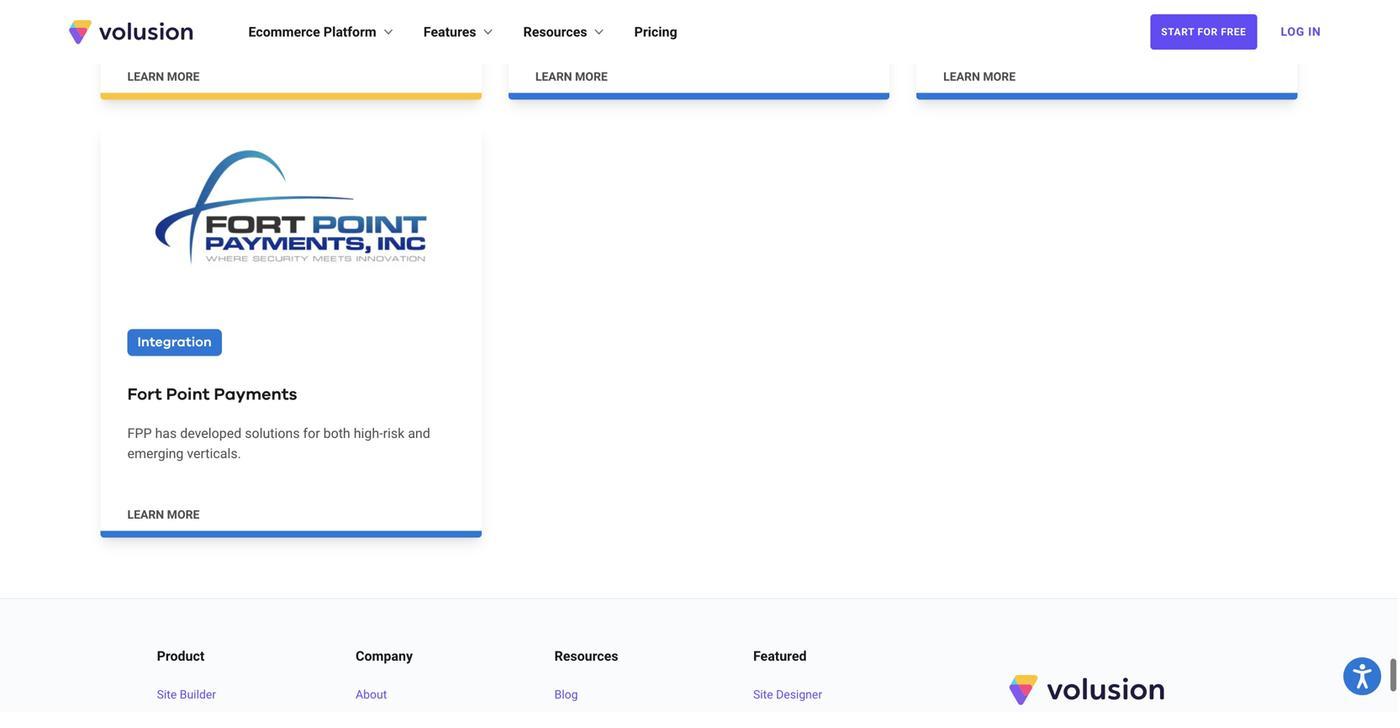Task type: describe. For each thing, give the bounding box(es) containing it.
learn for learn more button for 3rd 'learn more' link from right
[[127, 70, 164, 84]]

product
[[157, 648, 205, 664]]

fort point payments image
[[100, 127, 482, 289]]

features
[[424, 24, 476, 40]]

high-
[[354, 426, 383, 442]]

learn more for 3rd 'learn more' link from right
[[127, 70, 200, 84]]

learn more button for second 'learn more' link from the left
[[536, 69, 608, 85]]

resources inside the resources dropdown button
[[524, 24, 587, 40]]

for
[[1198, 26, 1218, 38]]

more for second 'learn more' link from the left
[[575, 70, 608, 84]]

start for free
[[1162, 26, 1247, 38]]

pricing
[[635, 24, 677, 40]]

has
[[155, 426, 177, 442]]

payments
[[214, 386, 297, 403]]

platform
[[324, 24, 377, 40]]

site for product
[[157, 688, 177, 702]]

ecommerce platform
[[249, 24, 377, 40]]

integration
[[138, 336, 212, 349]]

featured
[[753, 648, 807, 664]]

risk
[[383, 426, 405, 442]]

start for free link
[[1151, 14, 1258, 50]]

site designer link
[[753, 687, 912, 703]]

site builder link
[[157, 687, 315, 703]]

builder
[[180, 688, 216, 702]]

blog
[[555, 688, 578, 702]]

for
[[303, 426, 320, 442]]

site for featured
[[753, 688, 773, 702]]

open accessibe: accessibility options, statement and help image
[[1353, 664, 1372, 689]]

features button
[[424, 22, 497, 42]]

learn more button for first 'learn more' link from the right
[[944, 69, 1016, 85]]

1 learn more link from the left
[[100, 0, 482, 100]]

3 learn more link from the left
[[917, 0, 1298, 100]]

learn more for second 'learn more' link from the left
[[536, 70, 608, 84]]

both
[[323, 426, 350, 442]]

log in
[[1281, 25, 1322, 39]]

site designer
[[753, 688, 823, 702]]



Task type: vqa. For each thing, say whether or not it's contained in the screenshot.
grow
no



Task type: locate. For each thing, give the bounding box(es) containing it.
learn more
[[127, 70, 200, 84], [536, 70, 608, 84], [944, 70, 1016, 84], [127, 508, 200, 522]]

more
[[167, 70, 200, 84], [575, 70, 608, 84], [983, 70, 1016, 84], [167, 508, 200, 522]]

0 vertical spatial resources
[[524, 24, 587, 40]]

2 horizontal spatial learn more link
[[917, 0, 1298, 100]]

resources button
[[524, 22, 608, 42]]

ecommerce platform button
[[249, 22, 397, 42]]

blog link
[[555, 687, 713, 703]]

more for 3rd 'learn more' link from right
[[167, 70, 200, 84]]

emerging
[[127, 446, 184, 462]]

learn for learn more button related to second 'learn more' link from the left
[[536, 70, 572, 84]]

0 horizontal spatial learn more link
[[100, 0, 482, 100]]

2 learn more link from the left
[[509, 0, 890, 100]]

ecommerce
[[249, 24, 320, 40]]

fort
[[127, 386, 162, 403]]

learn more for first 'learn more' link from the right
[[944, 70, 1016, 84]]

pricing link
[[635, 22, 677, 42]]

learn more button
[[127, 69, 200, 85], [536, 69, 608, 85], [944, 69, 1016, 85], [127, 507, 200, 524]]

more for first 'learn more' link from the right
[[983, 70, 1016, 84]]

site builder
[[157, 688, 216, 702]]

fort point payments
[[127, 386, 297, 403]]

log in link
[[1271, 13, 1332, 50]]

and
[[408, 426, 430, 442]]

2 site from the left
[[753, 688, 773, 702]]

learn more button for 3rd 'learn more' link from right
[[127, 69, 200, 85]]

site left builder
[[157, 688, 177, 702]]

fpp
[[127, 426, 152, 442]]

site
[[157, 688, 177, 702], [753, 688, 773, 702]]

solutions
[[245, 426, 300, 442]]

developed
[[180, 426, 242, 442]]

in
[[1309, 25, 1322, 39]]

fpp has developed solutions for both high-risk and emerging verticals.
[[127, 426, 430, 462]]

site left "designer"
[[753, 688, 773, 702]]

1 vertical spatial resources
[[555, 648, 619, 664]]

site inside 'link'
[[157, 688, 177, 702]]

point
[[166, 386, 210, 403]]

about link
[[356, 687, 514, 703]]

1 horizontal spatial learn more link
[[509, 0, 890, 100]]

resources
[[524, 24, 587, 40], [555, 648, 619, 664]]

verticals.
[[187, 446, 241, 462]]

company
[[356, 648, 413, 664]]

0 horizontal spatial site
[[157, 688, 177, 702]]

start
[[1162, 26, 1195, 38]]

learn for learn more button corresponding to first 'learn more' link from the right
[[944, 70, 980, 84]]

learn
[[127, 70, 164, 84], [536, 70, 572, 84], [944, 70, 980, 84], [127, 508, 164, 522]]

learn more link
[[100, 0, 482, 100], [509, 0, 890, 100], [917, 0, 1298, 100]]

log
[[1281, 25, 1305, 39]]

1 site from the left
[[157, 688, 177, 702]]

designer
[[776, 688, 823, 702]]

free
[[1221, 26, 1247, 38]]

about
[[356, 688, 387, 702]]

1 horizontal spatial site
[[753, 688, 773, 702]]



